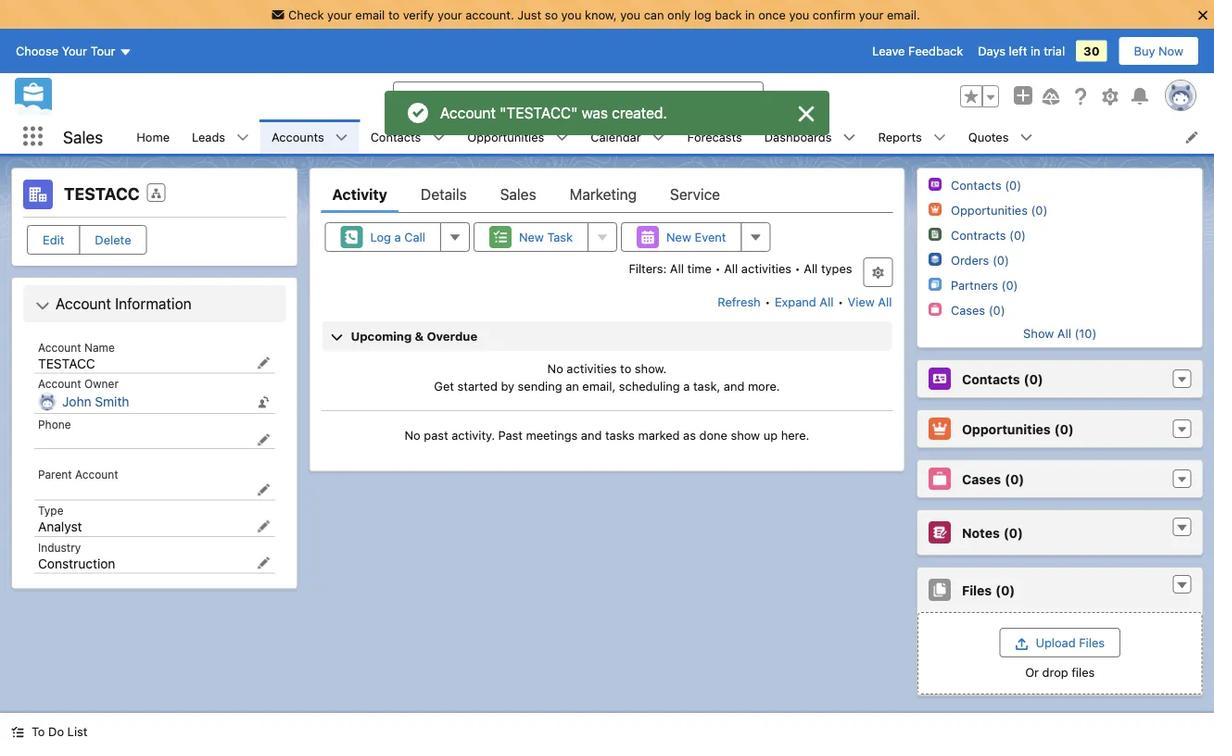 Task type: describe. For each thing, give the bounding box(es) containing it.
text default image for dashboards
[[843, 131, 856, 144]]

show
[[731, 428, 760, 442]]

do
[[48, 725, 64, 739]]

by
[[501, 380, 514, 393]]

text default image for calendar
[[652, 131, 665, 144]]

no for activities
[[547, 361, 563, 375]]

contacts image
[[928, 178, 941, 191]]

can
[[644, 7, 664, 21]]

0 vertical spatial activities
[[741, 261, 792, 275]]

was
[[582, 104, 608, 122]]

account information button
[[27, 289, 282, 319]]

• up expand
[[795, 261, 800, 275]]

leads list item
[[181, 120, 261, 154]]

leads
[[192, 130, 225, 144]]

john
[[62, 394, 91, 410]]

or drop files
[[1025, 665, 1094, 679]]

scheduling
[[619, 380, 680, 393]]

partners (0) link
[[950, 278, 1018, 293]]

refresh
[[718, 295, 761, 309]]

0 vertical spatial to
[[388, 7, 400, 21]]

1 you from the left
[[561, 7, 582, 21]]

call
[[404, 230, 425, 244]]

here.
[[781, 428, 810, 442]]

account for account information
[[56, 295, 111, 313]]

search... button
[[393, 82, 764, 111]]

opportunities list item
[[456, 120, 580, 154]]

drop
[[1042, 665, 1068, 679]]

a inside no activities to show. get started by sending an email, scheduling a task, and more.
[[683, 380, 690, 393]]

details
[[421, 186, 467, 203]]

text default image inside files element
[[1175, 579, 1188, 592]]

orders (0) link
[[950, 253, 1009, 268]]

(0) for files (0)
[[995, 583, 1015, 598]]

• left expand
[[765, 295, 771, 309]]

quotes
[[968, 130, 1009, 144]]

time
[[687, 261, 712, 275]]

task,
[[693, 380, 720, 393]]

1 vertical spatial and
[[581, 428, 602, 442]]

past
[[498, 428, 523, 442]]

text default image inside "to do list" button
[[11, 726, 24, 739]]

forecasts
[[687, 130, 742, 144]]

new task
[[519, 230, 573, 244]]

buy
[[1134, 44, 1155, 58]]

types
[[821, 261, 852, 275]]

opportunities link
[[456, 120, 555, 154]]

0 vertical spatial in
[[745, 7, 755, 21]]

edit industry image
[[257, 557, 270, 570]]

3 your from the left
[[859, 7, 884, 21]]

(0) for opportunities (0)
[[1054, 421, 1073, 437]]

show all (10)
[[1023, 326, 1096, 340]]

all right time on the right top of page
[[724, 261, 738, 275]]

view all link
[[847, 287, 893, 317]]

all right expand
[[820, 295, 834, 309]]

marketing
[[570, 186, 637, 203]]

filters: all time • all activities • all types
[[629, 261, 852, 275]]

quotes list item
[[957, 120, 1044, 154]]

sending
[[518, 380, 562, 393]]

your
[[62, 44, 87, 58]]

all left types
[[804, 261, 818, 275]]

show
[[1023, 326, 1054, 340]]

&
[[415, 329, 424, 343]]

contracts (0)
[[950, 228, 1026, 242]]

contacts (0)
[[950, 178, 1021, 192]]

cases (0)
[[962, 472, 1024, 487]]

created.
[[612, 104, 667, 122]]

accounts
[[272, 130, 324, 144]]

1 " from the left
[[500, 104, 506, 122]]

buy now button
[[1118, 36, 1199, 66]]

new event button
[[621, 222, 742, 252]]

log
[[370, 230, 391, 244]]

information
[[115, 295, 192, 313]]

as
[[683, 428, 696, 442]]

view
[[848, 295, 875, 309]]

cases
[[962, 472, 1001, 487]]

leads link
[[181, 120, 236, 154]]

text default image for quotes
[[1020, 131, 1033, 144]]

text default image for accounts
[[335, 131, 348, 144]]

forecasts link
[[676, 120, 753, 154]]

service link
[[670, 176, 720, 213]]

edit button
[[27, 225, 80, 255]]

3 you from the left
[[789, 7, 809, 21]]

up
[[763, 428, 778, 442]]

opportunities for opportunities (0)
[[962, 421, 1050, 437]]

contacts image
[[928, 368, 950, 390]]

analyst
[[38, 519, 82, 535]]

testacc inside success "alert dialog"
[[506, 104, 571, 122]]

contracts (0) link
[[950, 228, 1026, 243]]

all right view
[[878, 295, 892, 309]]

to inside no activities to show. get started by sending an email, scheduling a task, and more.
[[620, 361, 631, 375]]

task
[[547, 230, 573, 244]]

choose your tour button
[[15, 36, 133, 66]]

no activities to show. get started by sending an email, scheduling a task, and more.
[[434, 361, 780, 393]]

files (0)
[[962, 583, 1015, 598]]

to do list button
[[0, 714, 99, 751]]

cases image for cases
[[928, 468, 950, 490]]

details link
[[421, 176, 467, 213]]

large image
[[795, 103, 817, 125]]

1 horizontal spatial in
[[1031, 44, 1040, 58]]

contacts (0) link
[[950, 178, 1021, 193]]

upcoming & overdue
[[351, 329, 477, 343]]

done
[[699, 428, 727, 442]]

filters:
[[629, 261, 667, 275]]

account.
[[465, 7, 514, 21]]

phone
[[38, 418, 71, 431]]

overdue
[[427, 329, 477, 343]]

days
[[978, 44, 1006, 58]]

no for past
[[405, 428, 421, 442]]

contacts link
[[359, 120, 432, 154]]

just
[[518, 7, 541, 21]]

new for new task
[[519, 230, 544, 244]]

edit parent account image
[[257, 484, 270, 497]]

and inside no activities to show. get started by sending an email, scheduling a task, and more.
[[724, 380, 745, 393]]

contacts for contacts (0)
[[962, 371, 1020, 387]]

30
[[1084, 44, 1100, 58]]

leave feedback
[[872, 44, 963, 58]]

marketing link
[[570, 176, 637, 213]]

tasks
[[605, 428, 635, 442]]

an
[[566, 380, 579, 393]]

home link
[[125, 120, 181, 154]]

partners image
[[928, 278, 941, 291]]

1 vertical spatial testacc
[[64, 184, 140, 204]]

more.
[[748, 380, 780, 393]]

verify
[[403, 7, 434, 21]]

(0) for notes (0)
[[1003, 525, 1023, 541]]

dashboards list item
[[753, 120, 867, 154]]



Task type: locate. For each thing, give the bounding box(es) containing it.
1 vertical spatial a
[[683, 380, 690, 393]]

0 horizontal spatial in
[[745, 7, 755, 21]]

activities up "refresh"
[[741, 261, 792, 275]]

files element
[[916, 567, 1203, 697]]

1 horizontal spatial opportunities
[[962, 421, 1050, 437]]

cases image left cases
[[928, 468, 950, 490]]

dashboards link
[[753, 120, 843, 154]]

1 horizontal spatial "
[[571, 104, 578, 122]]

new left the 'event'
[[666, 230, 691, 244]]

in right left
[[1031, 44, 1040, 58]]

no
[[547, 361, 563, 375], [405, 428, 421, 442]]

your left email.
[[859, 7, 884, 21]]

files
[[1071, 665, 1094, 679]]

2 horizontal spatial your
[[859, 7, 884, 21]]

new for new event
[[666, 230, 691, 244]]

sales link
[[500, 176, 536, 213]]

accounts list item
[[261, 120, 359, 154]]

cases (0)
[[950, 303, 1005, 317]]

started
[[457, 380, 498, 393]]

account left name
[[38, 341, 81, 354]]

account up account name
[[56, 295, 111, 313]]

to
[[32, 725, 45, 739]]

0 horizontal spatial to
[[388, 7, 400, 21]]

a left "task,"
[[683, 380, 690, 393]]

files down notes
[[962, 583, 991, 598]]

0 horizontal spatial no
[[405, 428, 421, 442]]

list containing home
[[125, 120, 1214, 154]]

testacc up delete
[[64, 184, 140, 204]]

sales left home
[[63, 127, 103, 147]]

account for account " testacc " was created.
[[440, 104, 496, 122]]

no past activity. past meetings and tasks marked as done show up here.
[[405, 428, 810, 442]]

contacts
[[370, 130, 421, 144], [962, 371, 1020, 387]]

1 vertical spatial cases image
[[928, 468, 950, 490]]

new inside new event button
[[666, 230, 691, 244]]

contacts inside list item
[[370, 130, 421, 144]]

text default image for leads
[[236, 131, 249, 144]]

cases image down partners "image"
[[928, 303, 941, 316]]

a inside button
[[394, 230, 401, 244]]

opportunities (0) link
[[950, 203, 1047, 218]]

edit phone image
[[257, 434, 270, 447]]

days left in trial
[[978, 44, 1065, 58]]

1 horizontal spatial contacts
[[962, 371, 1020, 387]]

0 horizontal spatial "
[[500, 104, 506, 122]]

parent account
[[38, 468, 118, 481]]

in
[[745, 7, 755, 21], [1031, 44, 1040, 58]]

cases image for cases (0)
[[928, 303, 941, 316]]

orders image
[[928, 253, 941, 266]]

text default image for reports
[[933, 131, 946, 144]]

list
[[125, 120, 1214, 154]]

text default image inside the dashboards list item
[[843, 131, 856, 144]]

opportunities image for opportunities
[[928, 418, 950, 440]]

1 horizontal spatial your
[[437, 7, 462, 21]]

text default image
[[335, 131, 348, 144], [432, 131, 445, 144], [555, 131, 568, 144], [843, 131, 856, 144], [1175, 522, 1188, 535], [11, 726, 24, 739]]

account up john at left
[[38, 378, 81, 391]]

and right "task,"
[[724, 380, 745, 393]]

show all (10) link
[[1023, 326, 1096, 340]]

1 horizontal spatial sales
[[500, 186, 536, 203]]

sales up new task "button" at the top left of the page
[[500, 186, 536, 203]]

a right log
[[394, 230, 401, 244]]

2 opportunities image from the top
[[928, 418, 950, 440]]

text default image for contacts
[[432, 131, 445, 144]]

refresh • expand all • view all
[[718, 295, 892, 309]]

new inside new task "button"
[[519, 230, 544, 244]]

orders (0)
[[950, 253, 1009, 267]]

new left task
[[519, 230, 544, 244]]

1 horizontal spatial no
[[547, 361, 563, 375]]

1 opportunities image from the top
[[928, 203, 941, 216]]

delete button
[[79, 225, 147, 255]]

so
[[545, 7, 558, 21]]

your left email
[[327, 7, 352, 21]]

testacc
[[506, 104, 571, 122], [64, 184, 140, 204], [38, 356, 95, 371]]

home
[[136, 130, 170, 144]]

text default image inside accounts list item
[[335, 131, 348, 144]]

0 horizontal spatial sales
[[63, 127, 103, 147]]

0 vertical spatial a
[[394, 230, 401, 244]]

text default image inside 'opportunities' list item
[[555, 131, 568, 144]]

0 vertical spatial contacts
[[370, 130, 421, 144]]

contracts image
[[928, 228, 941, 241]]

1 vertical spatial opportunities image
[[928, 418, 950, 440]]

0 vertical spatial sales
[[63, 127, 103, 147]]

only
[[667, 7, 691, 21]]

1 horizontal spatial new
[[666, 230, 691, 244]]

1 vertical spatial opportunities
[[962, 421, 1050, 437]]

group
[[960, 85, 999, 108]]

type
[[38, 505, 64, 518]]

log a call
[[370, 230, 425, 244]]

(0)
[[1023, 371, 1043, 387], [1054, 421, 1073, 437], [1004, 472, 1024, 487], [1003, 525, 1023, 541], [995, 583, 1015, 598]]

1 cases image from the top
[[928, 303, 941, 316]]

your right verify at the left top of the page
[[437, 7, 462, 21]]

tab list containing activity
[[321, 176, 893, 213]]

quotes link
[[957, 120, 1020, 154]]

in right back on the right of the page
[[745, 7, 755, 21]]

industry
[[38, 541, 81, 554]]

2 you from the left
[[620, 7, 641, 21]]

notes
[[962, 525, 999, 541]]

confirm
[[813, 7, 856, 21]]

0 vertical spatial cases image
[[928, 303, 941, 316]]

service
[[670, 186, 720, 203]]

no up sending
[[547, 361, 563, 375]]

testacc down account name
[[38, 356, 95, 371]]

accounts link
[[261, 120, 335, 154]]

1 vertical spatial files
[[1079, 636, 1104, 650]]

dashboards
[[764, 130, 832, 144]]

(0) inside files element
[[995, 583, 1015, 598]]

text default image inside leads list item
[[236, 131, 249, 144]]

you
[[561, 7, 582, 21], [620, 7, 641, 21], [789, 7, 809, 21]]

success alert dialog
[[385, 91, 830, 135]]

opportunities image for opportunities (0)
[[928, 203, 941, 216]]

cases image
[[928, 303, 941, 316], [928, 468, 950, 490]]

john smith link
[[62, 394, 129, 411]]

account " testacc " was created.
[[440, 104, 667, 122]]

1 horizontal spatial a
[[683, 380, 690, 393]]

activity
[[332, 186, 387, 203]]

you left can
[[620, 7, 641, 21]]

tab list
[[321, 176, 893, 213]]

new
[[519, 230, 544, 244], [666, 230, 691, 244]]

1 new from the left
[[519, 230, 544, 244]]

opportunities image down contacts image
[[928, 418, 950, 440]]

(0) for cases (0)
[[1004, 472, 1024, 487]]

2 " from the left
[[571, 104, 578, 122]]

delete
[[95, 233, 131, 247]]

1 vertical spatial no
[[405, 428, 421, 442]]

text default image inside the contacts list item
[[432, 131, 445, 144]]

1 vertical spatial in
[[1031, 44, 1040, 58]]

reports
[[878, 130, 922, 144]]

account right parent at the bottom of the page
[[75, 468, 118, 481]]

calendar list item
[[580, 120, 676, 154]]

activities up 'email,'
[[567, 361, 617, 375]]

• left view
[[838, 295, 843, 309]]

0 horizontal spatial your
[[327, 7, 352, 21]]

2 horizontal spatial you
[[789, 7, 809, 21]]

name
[[84, 341, 115, 354]]

text default image for opportunities
[[555, 131, 568, 144]]

meetings
[[526, 428, 578, 442]]

account inside success "alert dialog"
[[440, 104, 496, 122]]

know,
[[585, 7, 617, 21]]

left
[[1009, 44, 1027, 58]]

2 new from the left
[[666, 230, 691, 244]]

upcoming
[[351, 329, 412, 343]]

files up the files
[[1079, 636, 1104, 650]]

1 vertical spatial sales
[[500, 186, 536, 203]]

email,
[[582, 380, 616, 393]]

0 vertical spatial and
[[724, 380, 745, 393]]

1 horizontal spatial you
[[620, 7, 641, 21]]

contacts right contacts image
[[962, 371, 1020, 387]]

0 horizontal spatial a
[[394, 230, 401, 244]]

text default image
[[236, 131, 249, 144], [652, 131, 665, 144], [933, 131, 946, 144], [1020, 131, 1033, 144], [35, 299, 50, 314], [1175, 579, 1188, 592]]

edit account name image
[[257, 357, 270, 370]]

to left the show.
[[620, 361, 631, 375]]

edit
[[43, 233, 64, 247]]

all left the '(10)'
[[1057, 326, 1071, 340]]

expand all button
[[774, 287, 835, 317]]

opportunities down the account " testacc " was created.
[[467, 130, 544, 144]]

log
[[694, 7, 711, 21]]

you right 'so' at the left top
[[561, 7, 582, 21]]

no left the past
[[405, 428, 421, 442]]

account for account name
[[38, 341, 81, 354]]

to right email
[[388, 7, 400, 21]]

opportunities inside list item
[[467, 130, 544, 144]]

0 horizontal spatial you
[[561, 7, 582, 21]]

1 horizontal spatial activities
[[741, 261, 792, 275]]

email.
[[887, 7, 920, 21]]

0 horizontal spatial activities
[[567, 361, 617, 375]]

cases (0) link
[[950, 303, 1005, 318]]

reports link
[[867, 120, 933, 154]]

account inside account information dropdown button
[[56, 295, 111, 313]]

0 vertical spatial files
[[962, 583, 991, 598]]

contacts up activity link
[[370, 130, 421, 144]]

feedback
[[908, 44, 963, 58]]

text default image inside quotes list item
[[1020, 131, 1033, 144]]

once
[[758, 7, 786, 21]]

0 vertical spatial opportunities
[[467, 130, 544, 144]]

2 cases image from the top
[[928, 468, 950, 490]]

text default image inside account information dropdown button
[[35, 299, 50, 314]]

sales
[[63, 127, 103, 147], [500, 186, 536, 203]]

email
[[355, 7, 385, 21]]

1 horizontal spatial to
[[620, 361, 631, 375]]

opportunities
[[467, 130, 544, 144], [962, 421, 1050, 437]]

and left tasks
[[581, 428, 602, 442]]

1 your from the left
[[327, 7, 352, 21]]

no inside no activities to show. get started by sending an email, scheduling a task, and more.
[[547, 361, 563, 375]]

0 horizontal spatial files
[[962, 583, 991, 598]]

opportunities down contacts (0) at right
[[962, 421, 1050, 437]]

edit type image
[[257, 520, 270, 533]]

opportunities image
[[928, 203, 941, 216], [928, 418, 950, 440]]

reports list item
[[867, 120, 957, 154]]

activities inside no activities to show. get started by sending an email, scheduling a task, and more.
[[567, 361, 617, 375]]

•
[[715, 261, 721, 275], [795, 261, 800, 275], [765, 295, 771, 309], [838, 295, 843, 309]]

contacts list item
[[359, 120, 456, 154]]

contacts for contacts
[[370, 130, 421, 144]]

0 vertical spatial testacc
[[506, 104, 571, 122]]

or
[[1025, 665, 1039, 679]]

2 vertical spatial testacc
[[38, 356, 95, 371]]

0 vertical spatial no
[[547, 361, 563, 375]]

all left time on the right top of page
[[670, 261, 684, 275]]

• right time on the right top of page
[[715, 261, 721, 275]]

account down search...
[[440, 104, 496, 122]]

expand
[[775, 295, 816, 309]]

list
[[67, 725, 87, 739]]

0 horizontal spatial and
[[581, 428, 602, 442]]

opportunities for opportunities
[[467, 130, 544, 144]]

0 vertical spatial opportunities image
[[928, 203, 941, 216]]

text default image inside calendar list item
[[652, 131, 665, 144]]

text default image inside reports list item
[[933, 131, 946, 144]]

1 horizontal spatial and
[[724, 380, 745, 393]]

1 horizontal spatial files
[[1079, 636, 1104, 650]]

back
[[715, 7, 742, 21]]

(0) for contacts (0)
[[1023, 371, 1043, 387]]

get
[[434, 380, 454, 393]]

upcoming & overdue button
[[322, 322, 892, 351]]

a
[[394, 230, 401, 244], [683, 380, 690, 393]]

event
[[695, 230, 726, 244]]

all
[[670, 261, 684, 275], [724, 261, 738, 275], [804, 261, 818, 275], [820, 295, 834, 309], [878, 295, 892, 309], [1057, 326, 1071, 340]]

opportunities image down contacts icon at the right top
[[928, 203, 941, 216]]

buy now
[[1134, 44, 1184, 58]]

0 horizontal spatial opportunities
[[467, 130, 544, 144]]

2 your from the left
[[437, 7, 462, 21]]

you right once
[[789, 7, 809, 21]]

account for account owner
[[38, 378, 81, 391]]

1 vertical spatial contacts
[[962, 371, 1020, 387]]

1 vertical spatial activities
[[567, 361, 617, 375]]

tour
[[90, 44, 115, 58]]

1 vertical spatial to
[[620, 361, 631, 375]]

notes (0)
[[962, 525, 1023, 541]]

testacc left was at the top
[[506, 104, 571, 122]]

show.
[[635, 361, 667, 375]]

activity link
[[332, 176, 387, 213]]

refresh button
[[717, 287, 762, 317]]

0 horizontal spatial new
[[519, 230, 544, 244]]

0 horizontal spatial contacts
[[370, 130, 421, 144]]



Task type: vqa. For each thing, say whether or not it's contained in the screenshot.
Delete button
yes



